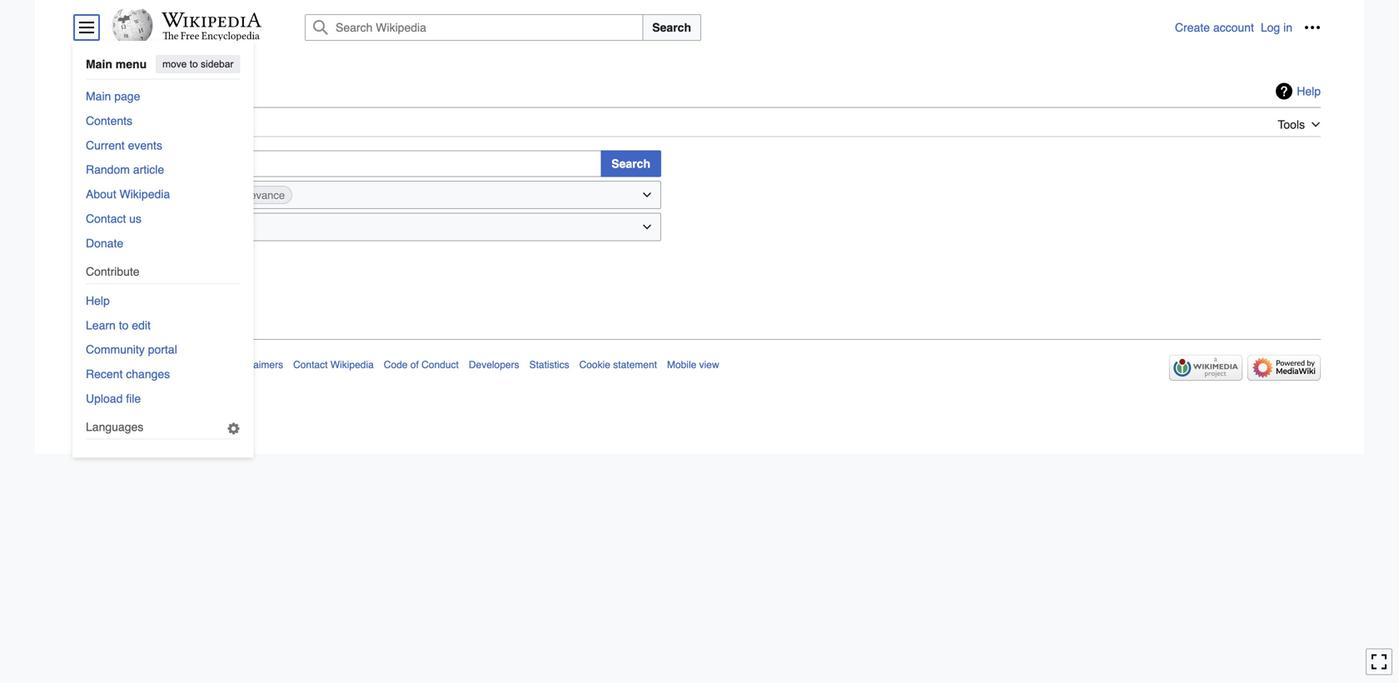 Task type: describe. For each thing, give the bounding box(es) containing it.
us
[[129, 212, 142, 225]]

wikipedia for contact wikipedia link
[[331, 359, 374, 371]]

sidebar
[[201, 58, 234, 70]]

policy
[[114, 359, 139, 371]]

fullscreen image
[[1371, 654, 1388, 670]]

personal tools navigation
[[1175, 14, 1326, 41]]

developers link
[[469, 359, 520, 371]]

disclaimers link
[[232, 359, 283, 371]]

in
[[1284, 21, 1293, 34]]

upload file
[[86, 392, 141, 405]]

0 vertical spatial search button
[[643, 14, 702, 41]]

statistics link
[[530, 359, 570, 371]]

to for learn
[[119, 319, 129, 332]]

learn
[[86, 319, 116, 332]]

about wikipedia inside footer
[[149, 359, 222, 371]]

languages
[[86, 420, 144, 434]]

tools
[[1278, 118, 1306, 131]]

contact wikipedia
[[293, 359, 374, 371]]

contact for contact wikipedia
[[293, 359, 328, 371]]

menu image
[[78, 19, 95, 36]]

Search Wikipedia search field
[[305, 14, 643, 41]]

0 vertical spatial about wikipedia
[[86, 188, 170, 201]]

random article link
[[86, 158, 240, 181]]

community portal link
[[86, 338, 240, 361]]

mobile
[[667, 359, 697, 371]]

cookie statement
[[580, 359, 657, 371]]

create account log in
[[1175, 21, 1293, 34]]

recent
[[86, 368, 123, 381]]

contact us
[[86, 212, 142, 225]]

0 horizontal spatial help link
[[86, 289, 240, 312]]

search inside search box
[[653, 21, 692, 34]]

view
[[700, 359, 720, 371]]

log in link
[[1261, 21, 1293, 34]]

1 horizontal spatial search
[[612, 157, 651, 170]]

current events
[[86, 139, 162, 152]]

sort by relevance button
[[78, 181, 662, 209]]

1 vertical spatial help
[[86, 294, 110, 307]]

current
[[86, 139, 125, 152]]

privacy policy link
[[78, 359, 139, 371]]

privacy policy
[[78, 359, 139, 371]]

developers
[[469, 359, 520, 371]]

relevance
[[238, 189, 285, 202]]

contents
[[86, 114, 133, 127]]

by
[[224, 189, 235, 202]]

help inside search main content
[[1297, 85, 1321, 98]]

code
[[384, 359, 408, 371]]

article
[[133, 163, 164, 176]]

edit
[[132, 319, 151, 332]]

donate
[[86, 237, 123, 250]]

upload
[[86, 392, 123, 405]]

main page link
[[86, 85, 240, 108]]

move to sidebar button
[[156, 55, 240, 73]]

the free encyclopedia image
[[163, 32, 260, 42]]

contribute
[[86, 265, 140, 278]]

search button inside search main content
[[601, 151, 662, 177]]

privacy
[[78, 359, 111, 371]]

main for main menu
[[86, 58, 112, 71]]



Task type: locate. For each thing, give the bounding box(es) containing it.
contact up donate
[[86, 212, 126, 225]]

0 vertical spatial search
[[653, 21, 692, 34]]

help link up 'learn to edit' link
[[86, 289, 240, 312]]

create
[[1175, 21, 1211, 34]]

1 main from the top
[[86, 58, 112, 71]]

account
[[1214, 21, 1255, 34]]

Search search field
[[285, 14, 1175, 41]]

disclaimers
[[232, 359, 283, 371]]

1 vertical spatial search
[[78, 78, 150, 105]]

to for move
[[190, 58, 198, 70]]

help up "learn"
[[86, 294, 110, 307]]

contents link
[[86, 109, 240, 132]]

mobile view
[[667, 359, 720, 371]]

of
[[411, 359, 419, 371]]

community
[[86, 343, 145, 356]]

contact inside contact us link
[[86, 212, 126, 225]]

help link up tools on the right of the page
[[1277, 83, 1321, 100]]

1 vertical spatial about wikipedia
[[149, 359, 222, 371]]

help link inside search main content
[[1277, 83, 1321, 100]]

menu
[[116, 58, 147, 71]]

1 vertical spatial about
[[149, 359, 176, 371]]

cookie
[[580, 359, 611, 371]]

0 vertical spatial about wikipedia link
[[86, 183, 240, 206]]

about wikipedia down random article
[[86, 188, 170, 201]]

0 horizontal spatial help
[[86, 294, 110, 307]]

0 vertical spatial help
[[1297, 85, 1321, 98]]

wikipedia down the article
[[120, 188, 170, 201]]

2 horizontal spatial search
[[653, 21, 692, 34]]

contact
[[86, 212, 126, 225], [293, 359, 328, 371]]

about wikipedia down portal
[[149, 359, 222, 371]]

wikipedia image
[[162, 12, 262, 27]]

1 horizontal spatial to
[[190, 58, 198, 70]]

0 horizontal spatial wikipedia
[[120, 188, 170, 201]]

recent changes link
[[86, 363, 240, 386]]

about wikipedia
[[86, 188, 170, 201], [149, 359, 222, 371]]

main
[[86, 58, 112, 71], [86, 90, 111, 103]]

1 vertical spatial search button
[[601, 151, 662, 177]]

create account link
[[1175, 21, 1255, 34]]

learn to edit
[[86, 319, 151, 332]]

footer containing privacy policy
[[78, 339, 1321, 386]]

about down random
[[86, 188, 116, 201]]

2 vertical spatial search
[[612, 157, 651, 170]]

wikipedia inside about wikipedia link
[[120, 188, 170, 201]]

powered by mediawiki image
[[1248, 355, 1321, 381]]

help
[[1297, 85, 1321, 98], [86, 294, 110, 307]]

file
[[126, 392, 141, 405]]

wikimedia foundation image
[[1170, 355, 1243, 381]]

footer
[[78, 339, 1321, 386]]

0 vertical spatial contact
[[86, 212, 126, 225]]

0 horizontal spatial contact
[[86, 212, 126, 225]]

1 vertical spatial help link
[[86, 289, 240, 312]]

to
[[190, 58, 198, 70], [119, 319, 129, 332]]

None search field
[[78, 151, 602, 177]]

changes
[[126, 368, 170, 381]]

sort
[[201, 189, 221, 202]]

1 vertical spatial contact
[[293, 359, 328, 371]]

donate link
[[86, 232, 240, 255]]

2 horizontal spatial wikipedia
[[331, 359, 374, 371]]

to left edit
[[119, 319, 129, 332]]

current events link
[[86, 134, 240, 157]]

main left menu at the top left
[[86, 58, 112, 71]]

0 vertical spatial main
[[86, 58, 112, 71]]

conduct
[[422, 359, 459, 371]]

move
[[162, 58, 187, 70]]

statement
[[613, 359, 657, 371]]

random article
[[86, 163, 164, 176]]

contact wikipedia link
[[293, 359, 374, 371]]

upload file link
[[86, 387, 240, 410]]

about wikipedia link
[[86, 183, 240, 206], [149, 359, 222, 371]]

statistics
[[530, 359, 570, 371]]

1 vertical spatial to
[[119, 319, 129, 332]]

about down portal
[[149, 359, 176, 371]]

main inside 'link'
[[86, 90, 111, 103]]

search main content
[[72, 75, 1328, 273]]

code of conduct
[[384, 359, 459, 371]]

contact us link
[[86, 207, 240, 230]]

1 horizontal spatial wikipedia
[[178, 359, 222, 371]]

search
[[653, 21, 692, 34], [78, 78, 150, 105], [612, 157, 651, 170]]

help up tools on the right of the page
[[1297, 85, 1321, 98]]

wikipedia left "code"
[[331, 359, 374, 371]]

learn to edit link
[[86, 314, 240, 337]]

0 horizontal spatial about
[[86, 188, 116, 201]]

mobile view link
[[667, 359, 720, 371]]

main for main page
[[86, 90, 111, 103]]

code of conduct link
[[384, 359, 459, 371]]

main menu
[[86, 58, 147, 71]]

wikipedia
[[120, 188, 170, 201], [178, 359, 222, 371], [331, 359, 374, 371]]

community portal
[[86, 343, 177, 356]]

main up contents
[[86, 90, 111, 103]]

1 vertical spatial main
[[86, 90, 111, 103]]

about wikipedia link down random article link
[[86, 183, 240, 206]]

page
[[114, 90, 140, 103]]

contact right disclaimers 'link'
[[293, 359, 328, 371]]

cookie statement link
[[580, 359, 657, 371]]

0 vertical spatial about
[[86, 188, 116, 201]]

0 vertical spatial to
[[190, 58, 198, 70]]

main page
[[86, 90, 140, 103]]

none search field inside search main content
[[78, 151, 602, 177]]

random
[[86, 163, 130, 176]]

log
[[1261, 21, 1281, 34]]

1 horizontal spatial help
[[1297, 85, 1321, 98]]

1 vertical spatial about wikipedia link
[[149, 359, 222, 371]]

move to sidebar
[[162, 58, 234, 70]]

contact for contact us
[[86, 212, 126, 225]]

wikipedia for bottom about wikipedia link
[[178, 359, 222, 371]]

0 horizontal spatial to
[[119, 319, 129, 332]]

1 horizontal spatial about
[[149, 359, 176, 371]]

portal
[[148, 343, 177, 356]]

about wikipedia link down portal
[[149, 359, 222, 371]]

to right move
[[190, 58, 198, 70]]

about
[[86, 188, 116, 201], [149, 359, 176, 371]]

events
[[128, 139, 162, 152]]

1 horizontal spatial contact
[[293, 359, 328, 371]]

recent changes
[[86, 368, 170, 381]]

1 horizontal spatial help link
[[1277, 83, 1321, 100]]

log in and more options image
[[1305, 19, 1321, 36]]

help link
[[1277, 83, 1321, 100], [86, 289, 240, 312]]

2 main from the top
[[86, 90, 111, 103]]

search button
[[643, 14, 702, 41], [601, 151, 662, 177]]

0 vertical spatial help link
[[1277, 83, 1321, 100]]

0 horizontal spatial search
[[78, 78, 150, 105]]

wikipedia up upload file link
[[178, 359, 222, 371]]

sort by relevance
[[201, 189, 285, 202]]

to inside button
[[190, 58, 198, 70]]



Task type: vqa. For each thing, say whether or not it's contained in the screenshot.
the Hawaii within Hawaii Island link
no



